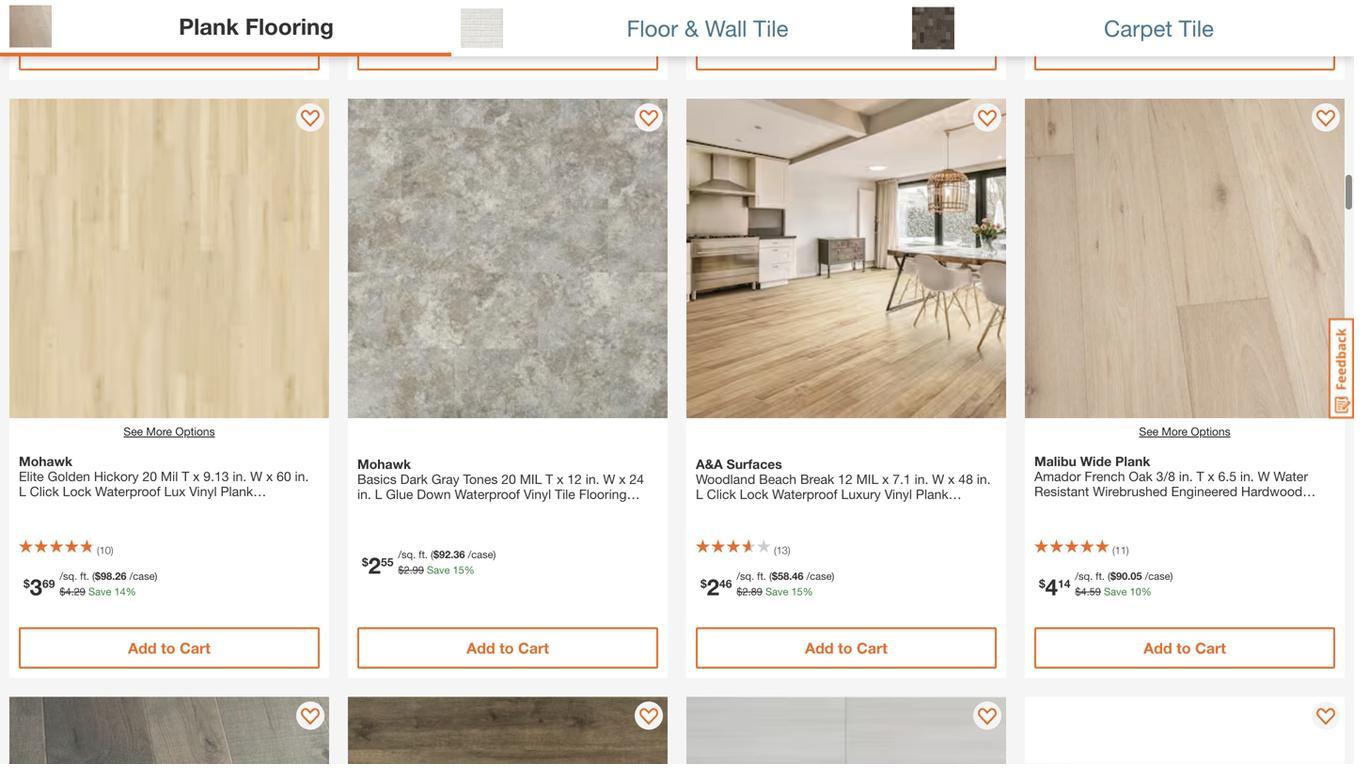 Task type: locate. For each thing, give the bounding box(es) containing it.
$ 2 55 /sq. ft. ( $ 92 . 36 /case ) $ 2 . 99 save 15 % add to cart
[[362, 549, 549, 657]]

10
[[99, 545, 111, 557], [1130, 586, 1141, 598]]

x
[[193, 469, 200, 484], [266, 469, 273, 484], [1208, 469, 1215, 484], [557, 472, 564, 487], [619, 472, 626, 487], [882, 472, 889, 487], [948, 472, 955, 487]]

click for 2
[[707, 487, 736, 502]]

&
[[684, 14, 699, 41]]

1 horizontal spatial sq.
[[397, 502, 415, 517]]

15
[[453, 564, 464, 576], [791, 586, 803, 598]]

options up 6.5
[[1191, 425, 1231, 438]]

/case right "36"
[[468, 549, 493, 561]]

see up oak
[[1139, 425, 1159, 438]]

ft. inside $ 3 69 /sq. ft. ( $ 98 . 26 /case ) $ 4 . 29 save 14 %
[[80, 570, 89, 583]]

% for 3
[[126, 586, 136, 598]]

%
[[464, 564, 475, 576], [126, 586, 136, 598], [803, 586, 813, 598], [1141, 586, 1152, 598]]

golden
[[48, 469, 90, 484]]

15 down "36"
[[453, 564, 464, 576]]

% inside $ 3 69 /sq. ft. ( $ 98 . 26 /case ) $ 4 . 29 save 14 %
[[126, 586, 136, 598]]

46 right 58
[[792, 570, 804, 583]]

1 12 from the left
[[567, 472, 582, 487]]

w inside the malibu wide plank amador french oak 3/8 in. t x 6.5 in. w water resistant wirebrushed engineered hardwood flooring (21.8 sq. ft./case)
[[1258, 469, 1270, 484]]

hardwood
[[1241, 484, 1303, 499]]

floor & wall tile button
[[451, 0, 903, 56]]

mohawk up glue
[[357, 457, 411, 472]]

click down 'a&a'
[[707, 487, 736, 502]]

sq. right (36.22 in the left bottom of the page
[[397, 502, 415, 517]]

w left water
[[1258, 469, 1270, 484]]

6.5
[[1218, 469, 1237, 484]]

2 horizontal spatial vinyl
[[885, 487, 912, 502]]

flooring inside the malibu wide plank amador french oak 3/8 in. t x 6.5 in. w water resistant wirebrushed engineered hardwood flooring (21.8 sq. ft./case)
[[1034, 499, 1082, 514]]

lock
[[63, 484, 91, 499], [740, 487, 769, 502]]

55
[[381, 556, 393, 569]]

1 horizontal spatial l
[[375, 487, 382, 502]]

see for 3
[[124, 425, 143, 438]]

1 horizontal spatial tile
[[753, 14, 789, 41]]

display image
[[640, 110, 658, 129], [978, 110, 997, 129], [301, 709, 320, 727], [978, 709, 997, 727], [1317, 709, 1335, 727]]

60
[[277, 469, 291, 484]]

10 inside $ 4 14 /sq. ft. ( $ 90 . 05 /case ) $ 4 . 59 save 10 %
[[1130, 586, 1141, 598]]

carpet tile button
[[903, 0, 1354, 56]]

12 inside the a&a surfaces woodland beach break 12 mil x 7.1 in. w x 48 in. l click lock waterproof luxury vinyl plank flooring (23.8 sqft/case)
[[838, 472, 853, 487]]

15 right 89
[[791, 586, 803, 598]]

46
[[792, 570, 804, 583], [719, 577, 732, 591]]

1 horizontal spatial 15
[[791, 586, 803, 598]]

/case right 05
[[1145, 570, 1170, 583]]

cart right "carpet"
[[1195, 41, 1226, 59]]

l for 3
[[19, 484, 26, 499]]

2 more from the left
[[1162, 425, 1188, 438]]

save down 58
[[765, 586, 788, 598]]

options up 9.13
[[175, 425, 215, 438]]

1 vertical spatial 10
[[1130, 586, 1141, 598]]

see more options up mil
[[124, 425, 215, 438]]

20 left mil
[[142, 469, 157, 484]]

4
[[1045, 574, 1058, 600], [65, 586, 71, 598], [1081, 586, 1087, 598]]

0 horizontal spatial sq.
[[107, 499, 125, 514]]

14 inside $ 3 69 /sq. ft. ( $ 98 . 26 /case ) $ 4 . 29 save 14 %
[[114, 586, 126, 598]]

)
[[111, 545, 113, 557], [788, 545, 790, 557], [1127, 545, 1129, 557], [493, 549, 496, 561], [155, 570, 157, 583], [832, 570, 834, 583], [1170, 570, 1173, 583]]

1 see more options from the left
[[124, 425, 215, 438]]

t right mil
[[182, 469, 189, 484]]

0 horizontal spatial mohawk
[[19, 454, 72, 469]]

save
[[427, 564, 450, 576], [88, 586, 111, 598], [765, 586, 788, 598], [1104, 586, 1127, 598]]

mil left 7.1
[[856, 472, 879, 487]]

mohawk up flooring(26.63
[[19, 454, 72, 469]]

/sq. up 99
[[398, 549, 416, 561]]

cart down plank flooring
[[180, 41, 211, 59]]

vinyl right lux on the bottom left
[[189, 484, 217, 499]]

save for 4
[[1104, 586, 1127, 598]]

1 see from the left
[[124, 425, 143, 438]]

2 see from the left
[[1139, 425, 1159, 438]]

0 horizontal spatial l
[[19, 484, 26, 499]]

7.1
[[893, 472, 911, 487]]

1 horizontal spatial lock
[[740, 487, 769, 502]]

add
[[128, 41, 157, 59], [467, 41, 495, 59], [805, 41, 834, 59], [1144, 41, 1172, 59], [128, 640, 157, 657], [467, 640, 495, 657], [805, 640, 834, 657], [1144, 640, 1172, 657]]

in.
[[233, 469, 247, 484], [295, 469, 309, 484], [1179, 469, 1193, 484], [1240, 469, 1254, 484], [586, 472, 600, 487], [915, 472, 929, 487], [977, 472, 991, 487], [357, 487, 371, 502]]

see more options for 3
[[124, 425, 215, 438]]

) right 58
[[832, 570, 834, 583]]

add to cart
[[128, 41, 211, 59], [467, 41, 549, 59], [805, 41, 888, 59], [1144, 41, 1226, 59], [128, 640, 211, 657], [805, 640, 888, 657], [1144, 640, 1226, 657]]

flooring(26.63
[[19, 499, 103, 514]]

10 up 98
[[99, 545, 111, 557]]

0 horizontal spatial waterproof
[[95, 484, 160, 499]]

) inside $ 2 46 /sq. ft. ( $ 58 . 46 /case ) $ 2 . 89 save 15 %
[[832, 570, 834, 583]]

0 horizontal spatial ft./case)
[[128, 499, 176, 514]]

0 horizontal spatial 10
[[99, 545, 111, 557]]

plank inside the malibu wide plank amador french oak 3/8 in. t x 6.5 in. w water resistant wirebrushed engineered hardwood flooring (21.8 sq. ft./case)
[[1115, 454, 1150, 469]]

0 horizontal spatial 15
[[453, 564, 464, 576]]

/case
[[468, 549, 493, 561], [129, 570, 155, 583], [807, 570, 832, 583], [1145, 570, 1170, 583]]

0 horizontal spatial click
[[30, 484, 59, 499]]

w left 24
[[603, 472, 615, 487]]

more for 3
[[146, 425, 172, 438]]

l down 'a&a'
[[696, 487, 703, 502]]

l left glue
[[375, 487, 382, 502]]

sq. right (21.8
[[1119, 499, 1137, 514]]

waterproof inside "mohawk basics dark gray tones 20 mil t x 12 in. w x 24 in. l glue down waterproof vinyl tile flooring (36.22 sq. ft./case)"
[[455, 487, 520, 502]]

0 horizontal spatial see more options
[[124, 425, 215, 438]]

save inside $ 3 69 /sq. ft. ( $ 98 . 26 /case ) $ 4 . 29 save 14 %
[[88, 586, 111, 598]]

0 horizontal spatial 46
[[719, 577, 732, 591]]

2 see more options from the left
[[1139, 425, 1231, 438]]

20
[[142, 469, 157, 484], [501, 472, 516, 487]]

see more options up the 3/8
[[1139, 425, 1231, 438]]

mohawk inside "mohawk basics dark gray tones 20 mil t x 12 in. w x 24 in. l glue down waterproof vinyl tile flooring (36.22 sq. ft./case)"
[[357, 457, 411, 472]]

0 horizontal spatial see more options link
[[124, 423, 215, 440]]

w left 60
[[250, 469, 262, 484]]

more
[[146, 425, 172, 438], [1162, 425, 1188, 438]]

2 mil from the left
[[856, 472, 879, 487]]

14
[[1058, 577, 1071, 591], [114, 586, 126, 598]]

(
[[97, 545, 99, 557], [774, 545, 776, 557], [1113, 545, 1115, 557], [431, 549, 433, 561], [92, 570, 95, 583], [769, 570, 772, 583], [1108, 570, 1111, 583]]

05
[[1131, 570, 1142, 583]]

24
[[630, 472, 644, 487]]

20 inside "mohawk basics dark gray tones 20 mil t x 12 in. w x 24 in. l glue down waterproof vinyl tile flooring (36.22 sq. ft./case)"
[[501, 472, 516, 487]]

display image for white ocean vinyl tile (19.4 sq. ft./case) image
[[978, 709, 997, 727]]

sq. down hickory
[[107, 499, 125, 514]]

1 options from the left
[[175, 425, 215, 438]]

ft. inside $ 2 46 /sq. ft. ( $ 58 . 46 /case ) $ 2 . 89 save 15 %
[[757, 570, 766, 583]]

to
[[161, 41, 175, 59], [499, 41, 514, 59], [838, 41, 853, 59], [1177, 41, 1191, 59], [161, 640, 175, 657], [499, 640, 514, 657], [838, 640, 853, 657], [1177, 640, 1191, 657]]

w left 48 in the bottom right of the page
[[932, 472, 944, 487]]

see more options link up the 3/8
[[1139, 423, 1231, 440]]

15 inside $ 2 46 /sq. ft. ( $ 58 . 46 /case ) $ 2 . 89 save 15 %
[[791, 586, 803, 598]]

29
[[74, 586, 85, 598]]

1 vertical spatial 15
[[791, 586, 803, 598]]

1 horizontal spatial see
[[1139, 425, 1159, 438]]

0 horizontal spatial display image
[[301, 110, 320, 129]]

) inside $ 2 55 /sq. ft. ( $ 92 . 36 /case ) $ 2 . 99 save 15 % add to cart
[[493, 549, 496, 561]]

0 horizontal spatial mil
[[520, 472, 542, 487]]

1 horizontal spatial ft./case)
[[419, 502, 466, 517]]

flooring inside the a&a surfaces woodland beach break 12 mil x 7.1 in. w x 48 in. l click lock waterproof luxury vinyl plank flooring (23.8 sqft/case)
[[696, 502, 744, 517]]

plank flooring button
[[0, 0, 451, 56]]

click for 3
[[30, 484, 59, 499]]

mil right the tones
[[520, 472, 542, 487]]

( left 58
[[769, 570, 772, 583]]

1 see more options link from the left
[[124, 423, 215, 440]]

0 horizontal spatial more
[[146, 425, 172, 438]]

15 inside $ 2 55 /sq. ft. ( $ 92 . 36 /case ) $ 2 . 99 save 15 % add to cart
[[453, 564, 464, 576]]

vinyl right luxury
[[885, 487, 912, 502]]

/case for 3
[[129, 570, 155, 583]]

plank inside the a&a surfaces woodland beach break 12 mil x 7.1 in. w x 48 in. l click lock waterproof luxury vinyl plank flooring (23.8 sqft/case)
[[916, 487, 949, 502]]

2
[[368, 552, 381, 579], [404, 564, 410, 576], [707, 574, 719, 600], [742, 586, 748, 598]]

1 horizontal spatial more
[[1162, 425, 1188, 438]]

options
[[175, 425, 215, 438], [1191, 425, 1231, 438]]

1 more from the left
[[146, 425, 172, 438]]

lock for 3
[[63, 484, 91, 499]]

cart up woodland brookmere 12 mil x 7 in. x 48 in. rigid core luxury vinyplank flooring (23.77 sq. ft. / case) image
[[518, 640, 549, 657]]

display image for half moon french oak 3/8 in. t x 4 & 6 in. w water resistant distressed engineered hardwood flooring (19.8 sq. ft./case) image
[[301, 709, 320, 727]]

/case inside $ 4 14 /sq. ft. ( $ 90 . 05 /case ) $ 4 . 59 save 10 %
[[1145, 570, 1170, 583]]

0 horizontal spatial 20
[[142, 469, 157, 484]]

1 horizontal spatial mohawk
[[357, 457, 411, 472]]

2 options from the left
[[1191, 425, 1231, 438]]

save inside $ 4 14 /sq. ft. ( $ 90 . 05 /case ) $ 4 . 59 save 10 %
[[1104, 586, 1127, 598]]

see more options link for 3
[[124, 423, 215, 440]]

ft./case) inside the malibu wide plank amador french oak 3/8 in. t x 6.5 in. w water resistant wirebrushed engineered hardwood flooring (21.8 sq. ft./case)
[[1140, 499, 1188, 514]]

plank
[[179, 12, 239, 39], [1115, 454, 1150, 469], [220, 484, 253, 499], [916, 487, 949, 502]]

waterproof inside 'mohawk elite golden hickory 20 mil t x 9.13 in. w x 60 in. l click lock waterproof lux vinyl plank flooring(26.63 sq. ft./case)'
[[95, 484, 160, 499]]

/case inside $ 3 69 /sq. ft. ( $ 98 . 26 /case ) $ 4 . 29 save 14 %
[[129, 570, 155, 583]]

ft. up 29
[[80, 570, 89, 583]]

89
[[751, 586, 763, 598]]

click inside the a&a surfaces woodland beach break 12 mil x 7.1 in. w x 48 in. l click lock waterproof luxury vinyl plank flooring (23.8 sqft/case)
[[707, 487, 736, 502]]

46 left 89
[[719, 577, 732, 591]]

% down "36"
[[464, 564, 475, 576]]

1 horizontal spatial mil
[[856, 472, 879, 487]]

l inside 'mohawk elite golden hickory 20 mil t x 9.13 in. w x 60 in. l click lock waterproof lux vinyl plank flooring(26.63 sq. ft./case)'
[[19, 484, 26, 499]]

floor
[[627, 14, 678, 41]]

save down 98
[[88, 586, 111, 598]]

glue
[[386, 487, 413, 502]]

) up 58
[[788, 545, 790, 557]]

elite
[[19, 469, 44, 484]]

add inside $ 2 55 /sq. ft. ( $ 92 . 36 /case ) $ 2 . 99 save 15 % add to cart
[[467, 640, 495, 657]]

1 horizontal spatial 10
[[1130, 586, 1141, 598]]

12 left 24
[[567, 472, 582, 487]]

save down 90
[[1104, 586, 1127, 598]]

flooring
[[245, 12, 334, 39], [579, 487, 627, 502], [1034, 499, 1082, 514], [696, 502, 744, 517]]

1 horizontal spatial 20
[[501, 472, 516, 487]]

l inside "mohawk basics dark gray tones 20 mil t x 12 in. w x 24 in. l glue down waterproof vinyl tile flooring (36.22 sq. ft./case)"
[[375, 487, 382, 502]]

) right "36"
[[493, 549, 496, 561]]

/case right 58
[[807, 570, 832, 583]]

l
[[19, 484, 26, 499], [375, 487, 382, 502], [696, 487, 703, 502]]

/sq. for 4
[[1075, 570, 1093, 583]]

vinyl
[[189, 484, 217, 499], [524, 487, 551, 502], [885, 487, 912, 502]]

1 horizontal spatial see more options
[[1139, 425, 1231, 438]]

0 horizontal spatial lock
[[63, 484, 91, 499]]

lock inside 'mohawk elite golden hickory 20 mil t x 9.13 in. w x 60 in. l click lock waterproof lux vinyl plank flooring(26.63 sq. ft./case)'
[[63, 484, 91, 499]]

1 horizontal spatial 14
[[1058, 577, 1071, 591]]

2 horizontal spatial sq.
[[1119, 499, 1137, 514]]

ft. up 59
[[1096, 570, 1105, 583]]

ft. for 2
[[757, 570, 766, 583]]

( left 90
[[1108, 570, 1111, 583]]

2 horizontal spatial display image
[[1317, 110, 1335, 129]]

1 horizontal spatial waterproof
[[455, 487, 520, 502]]

w
[[250, 469, 262, 484], [1258, 469, 1270, 484], [603, 472, 615, 487], [932, 472, 944, 487]]

in. right 6.5
[[1240, 469, 1254, 484]]

1 horizontal spatial options
[[1191, 425, 1231, 438]]

cart right floor & wall tile image
[[518, 41, 549, 59]]

) right 05
[[1170, 570, 1173, 583]]

a&a
[[696, 457, 723, 472]]

90
[[1116, 570, 1128, 583]]

see more options
[[124, 425, 215, 438], [1139, 425, 1231, 438]]

0 horizontal spatial t
[[182, 469, 189, 484]]

( inside $ 2 55 /sq. ft. ( $ 92 . 36 /case ) $ 2 . 99 save 15 % add to cart
[[431, 549, 433, 561]]

see more options link
[[124, 423, 215, 440], [1139, 423, 1231, 440]]

0 horizontal spatial tile
[[555, 487, 575, 502]]

( left 92 at the bottom left of page
[[431, 549, 433, 561]]

tile left 24
[[555, 487, 575, 502]]

see up hickory
[[124, 425, 143, 438]]

4 inside $ 3 69 /sq. ft. ( $ 98 . 26 /case ) $ 4 . 29 save 14 %
[[65, 586, 71, 598]]

/sq. inside $ 4 14 /sq. ft. ( $ 90 . 05 /case ) $ 4 . 59 save 10 %
[[1075, 570, 1093, 583]]

% inside $ 2 55 /sq. ft. ( $ 92 . 36 /case ) $ 2 . 99 save 15 % add to cart
[[464, 564, 475, 576]]

/case inside $ 2 46 /sq. ft. ( $ 58 . 46 /case ) $ 2 . 89 save 15 %
[[807, 570, 832, 583]]

more up the 3/8
[[1162, 425, 1188, 438]]

tile
[[753, 14, 789, 41], [1179, 14, 1214, 41], [555, 487, 575, 502]]

vinyl inside the a&a surfaces woodland beach break 12 mil x 7.1 in. w x 48 in. l click lock waterproof luxury vinyl plank flooring (23.8 sqft/case)
[[885, 487, 912, 502]]

( left 98
[[92, 570, 95, 583]]

vinyl right the tones
[[524, 487, 551, 502]]

0 horizontal spatial see
[[124, 425, 143, 438]]

tile right wall
[[753, 14, 789, 41]]

see more options link up mil
[[124, 423, 215, 440]]

10 down 05
[[1130, 586, 1141, 598]]

see
[[124, 425, 143, 438], [1139, 425, 1159, 438]]

% right 89
[[803, 586, 813, 598]]

l inside the a&a surfaces woodland beach break 12 mil x 7.1 in. w x 48 in. l click lock waterproof luxury vinyl plank flooring (23.8 sqft/case)
[[696, 487, 703, 502]]

vinyl inside 'mohawk elite golden hickory 20 mil t x 9.13 in. w x 60 in. l click lock waterproof lux vinyl plank flooring(26.63 sq. ft./case)'
[[189, 484, 217, 499]]

20 inside 'mohawk elite golden hickory 20 mil t x 9.13 in. w x 60 in. l click lock waterproof lux vinyl plank flooring(26.63 sq. ft./case)'
[[142, 469, 157, 484]]

/sq. inside $ 2 46 /sq. ft. ( $ 58 . 46 /case ) $ 2 . 89 save 15 %
[[737, 570, 754, 583]]

% down 05
[[1141, 586, 1152, 598]]

0 vertical spatial 15
[[453, 564, 464, 576]]

1 mil from the left
[[520, 472, 542, 487]]

2 horizontal spatial waterproof
[[772, 487, 838, 502]]

t right the tones
[[546, 472, 553, 487]]

26
[[115, 570, 127, 583]]

waterproof inside the a&a surfaces woodland beach break 12 mil x 7.1 in. w x 48 in. l click lock waterproof luxury vinyl plank flooring (23.8 sqft/case)
[[772, 487, 838, 502]]

12 right break
[[838, 472, 853, 487]]

/sq. up 89
[[737, 570, 754, 583]]

/sq. up 59
[[1075, 570, 1093, 583]]

14 down 26
[[114, 586, 126, 598]]

lock left hickory
[[63, 484, 91, 499]]

0 horizontal spatial vinyl
[[189, 484, 217, 499]]

tile right "carpet"
[[1179, 14, 1214, 41]]

mil inside "mohawk basics dark gray tones 20 mil t x 12 in. w x 24 in. l glue down waterproof vinyl tile flooring (36.22 sq. ft./case)"
[[520, 472, 542, 487]]

add to cart button
[[19, 29, 320, 71], [357, 29, 658, 71], [696, 29, 997, 71], [1034, 29, 1335, 71], [19, 628, 320, 669], [357, 628, 658, 669], [696, 628, 997, 669], [1034, 628, 1335, 669]]

l left golden
[[19, 484, 26, 499]]

2 horizontal spatial 4
[[1081, 586, 1087, 598]]

) right 26
[[155, 570, 157, 583]]

2 see more options link from the left
[[1139, 423, 1231, 440]]

see for 4
[[1139, 425, 1159, 438]]

2 horizontal spatial l
[[696, 487, 703, 502]]

tile inside floor & wall tile button
[[753, 14, 789, 41]]

14 left 59
[[1058, 577, 1071, 591]]

ft. up 89
[[757, 570, 766, 583]]

click left hickory
[[30, 484, 59, 499]]

20 right the tones
[[501, 472, 516, 487]]

0 horizontal spatial 4
[[65, 586, 71, 598]]

mil
[[520, 472, 542, 487], [856, 472, 879, 487]]

lock for 2
[[740, 487, 769, 502]]

1 horizontal spatial see more options link
[[1139, 423, 1231, 440]]

in. right 48 in the bottom right of the page
[[977, 472, 991, 487]]

ft.
[[419, 549, 428, 561], [80, 570, 89, 583], [757, 570, 766, 583], [1096, 570, 1105, 583]]

/case right 26
[[129, 570, 155, 583]]

ft./case) down gray
[[419, 502, 466, 517]]

dark
[[400, 472, 428, 487]]

% inside $ 4 14 /sq. ft. ( $ 90 . 05 /case ) $ 4 . 59 save 10 %
[[1141, 586, 1152, 598]]

t inside 'mohawk elite golden hickory 20 mil t x 9.13 in. w x 60 in. l click lock waterproof lux vinyl plank flooring(26.63 sq. ft./case)'
[[182, 469, 189, 484]]

% for 4
[[1141, 586, 1152, 598]]

4 for 3
[[65, 586, 71, 598]]

2 horizontal spatial tile
[[1179, 14, 1214, 41]]

t left 6.5
[[1197, 469, 1204, 484]]

ft./case) down the 3/8
[[1140, 499, 1188, 514]]

2 horizontal spatial ft./case)
[[1140, 499, 1188, 514]]

0 horizontal spatial 12
[[567, 472, 582, 487]]

mohawk inside 'mohawk elite golden hickory 20 mil t x 9.13 in. w x 60 in. l click lock waterproof lux vinyl plank flooring(26.63 sq. ft./case)'
[[19, 454, 72, 469]]

in. right 60
[[295, 469, 309, 484]]

/sq. for 3
[[60, 570, 77, 583]]

/sq. up 29
[[60, 570, 77, 583]]

mohawk
[[19, 454, 72, 469], [357, 457, 411, 472]]

mil inside the a&a surfaces woodland beach break 12 mil x 7.1 in. w x 48 in. l click lock waterproof luxury vinyl plank flooring (23.8 sqft/case)
[[856, 472, 879, 487]]

4 for 4
[[1081, 586, 1087, 598]]

click
[[30, 484, 59, 499], [707, 487, 736, 502]]

save inside $ 2 46 /sq. ft. ( $ 58 . 46 /case ) $ 2 . 89 save 15 %
[[765, 586, 788, 598]]

2 12 from the left
[[838, 472, 853, 487]]

more up mil
[[146, 425, 172, 438]]

1 horizontal spatial click
[[707, 487, 736, 502]]

click inside 'mohawk elite golden hickory 20 mil t x 9.13 in. w x 60 in. l click lock waterproof lux vinyl plank flooring(26.63 sq. ft./case)'
[[30, 484, 59, 499]]

lock inside the a&a surfaces woodland beach break 12 mil x 7.1 in. w x 48 in. l click lock waterproof luxury vinyl plank flooring (23.8 sqft/case)
[[740, 487, 769, 502]]

t inside the malibu wide plank amador french oak 3/8 in. t x 6.5 in. w water resistant wirebrushed engineered hardwood flooring (21.8 sq. ft./case)
[[1197, 469, 1204, 484]]

in. left glue
[[357, 487, 371, 502]]

water
[[1274, 469, 1308, 484]]

ft./case) down mil
[[128, 499, 176, 514]]

ft. up 99
[[419, 549, 428, 561]]

ft. inside $ 4 14 /sq. ft. ( $ 90 . 05 /case ) $ 4 . 59 save 10 %
[[1096, 570, 1105, 583]]

save for 2
[[765, 586, 788, 598]]

display image for 3
[[301, 110, 320, 129]]

12
[[567, 472, 582, 487], [838, 472, 853, 487]]

woodland beach break 12 mil x 7.1 in. w x 48 in. l click lock waterproof luxury vinyl plank flooring (23.8 sqft/case) image
[[687, 99, 1006, 418], [687, 99, 1006, 418]]

0 horizontal spatial 14
[[114, 586, 126, 598]]

floor & wall tile image
[[461, 7, 503, 49]]

0 horizontal spatial options
[[175, 425, 215, 438]]

/sq. inside $ 3 69 /sq. ft. ( $ 98 . 26 /case ) $ 4 . 29 save 14 %
[[60, 570, 77, 583]]

% inside $ 2 46 /sq. ft. ( $ 58 . 46 /case ) $ 2 . 89 save 15 %
[[803, 586, 813, 598]]

lux
[[164, 484, 186, 499]]

beach
[[759, 472, 797, 487]]

1 horizontal spatial 12
[[838, 472, 853, 487]]

% down 26
[[126, 586, 136, 598]]

white ocean vinyl tile (19.4 sq. ft./case) image
[[687, 697, 1006, 765]]

display image for 4
[[1317, 110, 1335, 129]]

options for 4
[[1191, 425, 1231, 438]]

1 horizontal spatial t
[[546, 472, 553, 487]]

2 horizontal spatial t
[[1197, 469, 1204, 484]]

1 horizontal spatial vinyl
[[524, 487, 551, 502]]

lock down surfaces
[[740, 487, 769, 502]]

12 inside "mohawk basics dark gray tones 20 mil t x 12 in. w x 24 in. l glue down waterproof vinyl tile flooring (36.22 sq. ft./case)"
[[567, 472, 582, 487]]

save inside $ 2 55 /sq. ft. ( $ 92 . 36 /case ) $ 2 . 99 save 15 % add to cart
[[427, 564, 450, 576]]

l for 2
[[696, 487, 703, 502]]

display image
[[301, 110, 320, 129], [1317, 110, 1335, 129], [640, 709, 658, 727]]

cart left carpet tile image
[[857, 41, 888, 59]]



Task type: vqa. For each thing, say whether or not it's contained in the screenshot.
4 to the left
yes



Task type: describe. For each thing, give the bounding box(es) containing it.
59
[[1090, 586, 1101, 598]]

mohawk for basics
[[357, 457, 411, 472]]

ft./case) inside 'mohawk elite golden hickory 20 mil t x 9.13 in. w x 60 in. l click lock waterproof lux vinyl plank flooring(26.63 sq. ft./case)'
[[128, 499, 176, 514]]

tile inside "mohawk basics dark gray tones 20 mil t x 12 in. w x 24 in. l glue down waterproof vinyl tile flooring (36.22 sq. ft./case)"
[[555, 487, 575, 502]]

% for 2
[[803, 586, 813, 598]]

sqft/case)
[[780, 502, 838, 517]]

t inside "mohawk basics dark gray tones 20 mil t x 12 in. w x 24 in. l glue down waterproof vinyl tile flooring (36.22 sq. ft./case)"
[[546, 472, 553, 487]]

see more options link for 4
[[1139, 423, 1231, 440]]

tile inside carpet tile button
[[1179, 14, 1214, 41]]

ft. inside $ 2 55 /sq. ft. ( $ 92 . 36 /case ) $ 2 . 99 save 15 % add to cart
[[419, 549, 428, 561]]

( 13 )
[[774, 545, 790, 557]]

ft. for 3
[[80, 570, 89, 583]]

sq. inside 'mohawk elite golden hickory 20 mil t x 9.13 in. w x 60 in. l click lock waterproof lux vinyl plank flooring(26.63 sq. ft./case)'
[[107, 499, 125, 514]]

14 inside $ 4 14 /sq. ft. ( $ 90 . 05 /case ) $ 4 . 59 save 10 %
[[1058, 577, 1071, 591]]

basics dark gray tones 20 mil t x 12 in. w x 24 in. l glue down waterproof vinyl tile flooring (36.22 sq. ft./case) image
[[348, 99, 668, 418]]

) up 90
[[1127, 545, 1129, 557]]

woodland
[[696, 472, 755, 487]]

/case for 2
[[807, 570, 832, 583]]

amador
[[1034, 469, 1081, 484]]

/case inside $ 2 55 /sq. ft. ( $ 92 . 36 /case ) $ 2 . 99 save 15 % add to cart
[[468, 549, 493, 561]]

waterproof for 2
[[772, 487, 838, 502]]

cart up portside white oak 9/16 in. t x 8.66 in. w water resistant engineered hardwood flooring (31.25 sqft/case) image
[[1195, 640, 1226, 657]]

french
[[1085, 469, 1125, 484]]

/sq. inside $ 2 55 /sq. ft. ( $ 92 . 36 /case ) $ 2 . 99 save 15 % add to cart
[[398, 549, 416, 561]]

mil for luxury
[[856, 472, 879, 487]]

floor & wall tile
[[627, 14, 789, 41]]

mil for waterproof
[[520, 472, 542, 487]]

3
[[30, 574, 42, 600]]

vinyl inside "mohawk basics dark gray tones 20 mil t x 12 in. w x 24 in. l glue down waterproof vinyl tile flooring (36.22 sq. ft./case)"
[[524, 487, 551, 502]]

mil
[[161, 469, 178, 484]]

plank inside plank flooring button
[[179, 12, 239, 39]]

( inside $ 2 46 /sq. ft. ( $ 58 . 46 /case ) $ 2 . 89 save 15 %
[[769, 570, 772, 583]]

wall
[[705, 14, 747, 41]]

oak
[[1129, 469, 1153, 484]]

mohawk elite golden hickory 20 mil t x 9.13 in. w x 60 in. l click lock waterproof lux vinyl plank flooring(26.63 sq. ft./case)
[[19, 454, 309, 514]]

( inside $ 3 69 /sq. ft. ( $ 98 . 26 /case ) $ 4 . 29 save 14 %
[[92, 570, 95, 583]]

cart inside $ 2 55 /sq. ft. ( $ 92 . 36 /case ) $ 2 . 99 save 15 % add to cart
[[518, 640, 549, 657]]

9.13
[[203, 469, 229, 484]]

carpet tile image
[[912, 7, 955, 49]]

$ 4 14 /sq. ft. ( $ 90 . 05 /case ) $ 4 . 59 save 10 %
[[1039, 570, 1173, 600]]

(21.8
[[1086, 499, 1115, 514]]

/sq. for 2
[[737, 570, 754, 583]]

58
[[778, 570, 789, 583]]

w inside the a&a surfaces woodland beach break 12 mil x 7.1 in. w x 48 in. l click lock waterproof luxury vinyl plank flooring (23.8 sqft/case)
[[932, 472, 944, 487]]

x inside the malibu wide plank amador french oak 3/8 in. t x 6.5 in. w water resistant wirebrushed engineered hardwood flooring (21.8 sq. ft./case)
[[1208, 469, 1215, 484]]

$ 2 46 /sq. ft. ( $ 58 . 46 /case ) $ 2 . 89 save 15 %
[[701, 570, 834, 600]]

92
[[439, 549, 451, 561]]

( up $ 2 46 /sq. ft. ( $ 58 . 46 /case ) $ 2 . 89 save 15 %
[[774, 545, 776, 557]]

in. right the 3/8
[[1179, 469, 1193, 484]]

cart up white ocean vinyl tile (19.4 sq. ft./case) image
[[857, 640, 888, 657]]

plank flooring image
[[9, 5, 52, 47]]

waterproof for 3
[[95, 484, 160, 499]]

down
[[417, 487, 451, 502]]

portside white oak 9/16 in. t x 8.66 in. w water resistant engineered hardwood flooring (31.25 sqft/case) image
[[1025, 697, 1345, 765]]

vinyl for 2
[[885, 487, 912, 502]]

99
[[413, 564, 424, 576]]

wirebrushed
[[1093, 484, 1168, 499]]

options for 3
[[175, 425, 215, 438]]

display image for portside white oak 9/16 in. t x 8.66 in. w water resistant engineered hardwood flooring (31.25 sqft/case) image
[[1317, 709, 1335, 727]]

plank flooring
[[179, 12, 334, 39]]

wide
[[1080, 454, 1112, 469]]

48
[[959, 472, 973, 487]]

luxury
[[841, 487, 881, 502]]

carpet
[[1104, 14, 1173, 41]]

break
[[800, 472, 834, 487]]

mohawk basics dark gray tones 20 mil t x 12 in. w x 24 in. l glue down waterproof vinyl tile flooring (36.22 sq. ft./case)
[[357, 457, 644, 517]]

sq. inside the malibu wide plank amador french oak 3/8 in. t x 6.5 in. w water resistant wirebrushed engineered hardwood flooring (21.8 sq. ft./case)
[[1119, 499, 1137, 514]]

( inside $ 4 14 /sq. ft. ( $ 90 . 05 /case ) $ 4 . 59 save 10 %
[[1108, 570, 1111, 583]]

1 horizontal spatial 46
[[792, 570, 804, 583]]

69
[[42, 577, 55, 591]]

gray
[[431, 472, 460, 487]]

tones
[[463, 472, 498, 487]]

/case for 4
[[1145, 570, 1170, 583]]

display image for 'basics dark gray tones 20 mil t x 12 in. w x 24 in. l glue down waterproof vinyl tile flooring (36.22 sq. ft./case)' image
[[640, 110, 658, 129]]

(36.22
[[357, 502, 394, 517]]

see more options for 4
[[1139, 425, 1231, 438]]

surfaces
[[727, 457, 782, 472]]

( up $ 3 69 /sq. ft. ( $ 98 . 26 /case ) $ 4 . 29 save 14 %
[[97, 545, 99, 557]]

mohawk for elite
[[19, 454, 72, 469]]

more for 4
[[1162, 425, 1188, 438]]

) inside $ 4 14 /sq. ft. ( $ 90 . 05 /case ) $ 4 . 59 save 10 %
[[1170, 570, 1173, 583]]

13
[[776, 545, 788, 557]]

carpet tile
[[1104, 14, 1214, 41]]

to inside $ 2 55 /sq. ft. ( $ 92 . 36 /case ) $ 2 . 99 save 15 % add to cart
[[499, 640, 514, 657]]

15 for $ 2 55 /sq. ft. ( $ 92 . 36 /case ) $ 2 . 99 save 15 % add to cart
[[453, 564, 464, 576]]

cart up half moon french oak 3/8 in. t x 4 & 6 in. w water resistant distressed engineered hardwood flooring (19.8 sq. ft./case) image
[[180, 640, 211, 657]]

a&a surfaces woodland beach break 12 mil x 7.1 in. w x 48 in. l click lock waterproof luxury vinyl plank flooring (23.8 sqft/case)
[[696, 457, 991, 517]]

in. right 7.1
[[915, 472, 929, 487]]

15 for $ 2 46 /sq. ft. ( $ 58 . 46 /case ) $ 2 . 89 save 15 %
[[791, 586, 803, 598]]

in. left 24
[[586, 472, 600, 487]]

feedback link image
[[1329, 318, 1354, 419]]

1 horizontal spatial 4
[[1045, 574, 1058, 600]]

hickory
[[94, 469, 139, 484]]

woodland brookmere 12 mil x 7 in. x 48 in. rigid core luxury vinyplank flooring (23.77 sq. ft. / case) image
[[348, 697, 668, 765]]

engineered
[[1171, 484, 1238, 499]]

flooring inside "mohawk basics dark gray tones 20 mil t x 12 in. w x 24 in. l glue down waterproof vinyl tile flooring (36.22 sq. ft./case)"
[[579, 487, 627, 502]]

( 11 )
[[1113, 545, 1129, 557]]

11
[[1115, 545, 1127, 557]]

98
[[101, 570, 112, 583]]

(23.8
[[747, 502, 776, 517]]

sq. inside "mohawk basics dark gray tones 20 mil t x 12 in. w x 24 in. l glue down waterproof vinyl tile flooring (36.22 sq. ft./case)"
[[397, 502, 415, 517]]

malibu wide plank amador french oak 3/8 in. t x 6.5 in. w water resistant wirebrushed engineered hardwood flooring (21.8 sq. ft./case)
[[1034, 454, 1308, 514]]

36
[[454, 549, 465, 561]]

flooring inside button
[[245, 12, 334, 39]]

) up 98
[[111, 545, 113, 557]]

basics
[[357, 472, 397, 487]]

plank inside 'mohawk elite golden hickory 20 mil t x 9.13 in. w x 60 in. l click lock waterproof lux vinyl plank flooring(26.63 sq. ft./case)'
[[220, 484, 253, 499]]

vinyl for 3
[[189, 484, 217, 499]]

save for 3
[[88, 586, 111, 598]]

) inside $ 3 69 /sq. ft. ( $ 98 . 26 /case ) $ 4 . 29 save 14 %
[[155, 570, 157, 583]]

resistant
[[1034, 484, 1089, 499]]

amador french oak 3/8 in. t x 6.5 in. w water resistant wirebrushed engineered hardwood flooring (21.8 sq. ft./case) image
[[1025, 99, 1345, 418]]

1 horizontal spatial display image
[[640, 709, 658, 727]]

w inside "mohawk basics dark gray tones 20 mil t x 12 in. w x 24 in. l glue down waterproof vinyl tile flooring (36.22 sq. ft./case)"
[[603, 472, 615, 487]]

3/8
[[1156, 469, 1175, 484]]

ft. for 4
[[1096, 570, 1105, 583]]

0 vertical spatial 10
[[99, 545, 111, 557]]

w inside 'mohawk elite golden hickory 20 mil t x 9.13 in. w x 60 in. l click lock waterproof lux vinyl plank flooring(26.63 sq. ft./case)'
[[250, 469, 262, 484]]

elite golden hickory 20 mil t x 9.13 in. w x 60 in. l click lock waterproof lux vinyl plank flooring(26.63 sq. ft./case) image
[[9, 99, 329, 418]]

malibu
[[1034, 454, 1077, 469]]

$ 3 69 /sq. ft. ( $ 98 . 26 /case ) $ 4 . 29 save 14 %
[[24, 570, 157, 600]]

half moon french oak 3/8 in. t x 4 & 6 in. w water resistant distressed engineered hardwood flooring (19.8 sq. ft./case) image
[[9, 697, 329, 765]]

( up $ 4 14 /sq. ft. ( $ 90 . 05 /case ) $ 4 . 59 save 10 % on the right of the page
[[1113, 545, 1115, 557]]

in. right 9.13
[[233, 469, 247, 484]]

( 10 )
[[97, 545, 113, 557]]

ft./case) inside "mohawk basics dark gray tones 20 mil t x 12 in. w x 24 in. l glue down waterproof vinyl tile flooring (36.22 sq. ft./case)"
[[419, 502, 466, 517]]



